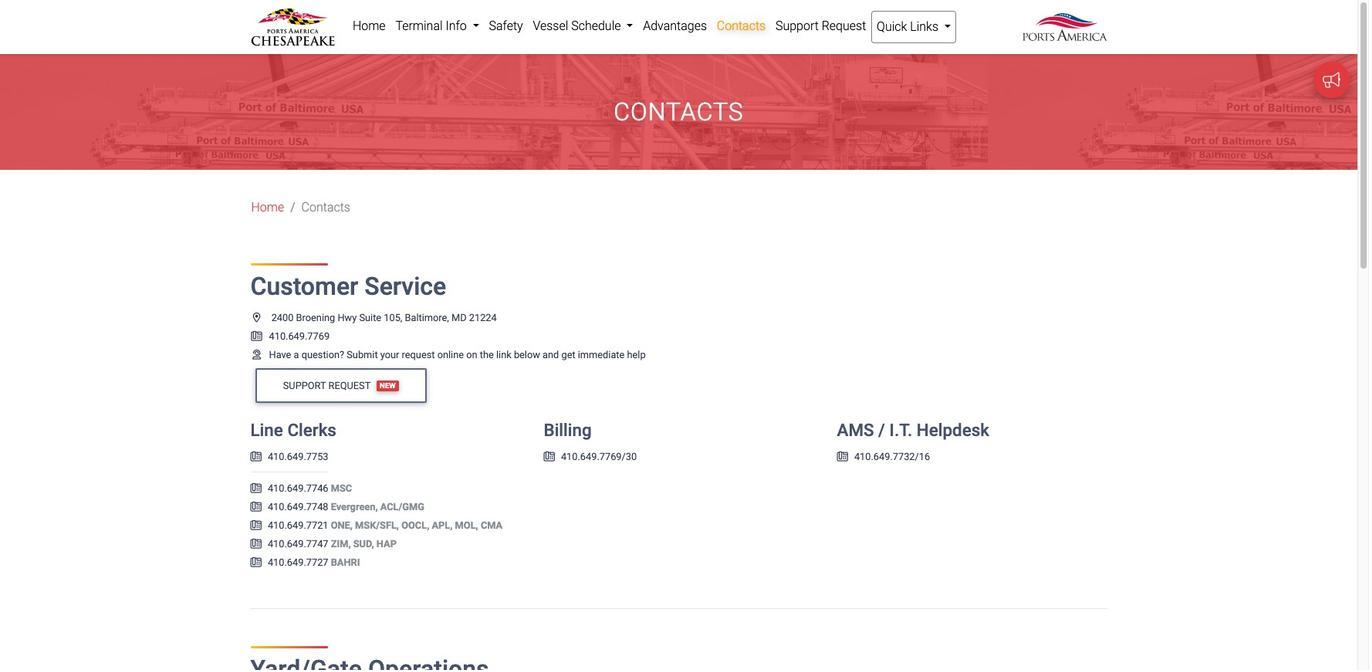 Task type: locate. For each thing, give the bounding box(es) containing it.
mol,
[[455, 520, 479, 531]]

1 phone office image from the top
[[251, 332, 263, 342]]

phone office image down billing
[[544, 453, 555, 463]]

phone office image inside "410.649.7753" link
[[251, 453, 262, 463]]

terminal info
[[396, 19, 470, 33]]

billing
[[544, 420, 592, 440]]

have
[[269, 349, 291, 360]]

phone office image left 410.649.7746
[[251, 484, 262, 494]]

customer service
[[251, 272, 447, 301]]

immediate
[[578, 349, 625, 360]]

get
[[562, 349, 576, 360]]

410.649.7769
[[269, 330, 330, 342]]

home link
[[348, 11, 391, 42], [251, 199, 284, 217]]

1 horizontal spatial support
[[776, 19, 819, 33]]

cma
[[481, 520, 503, 531]]

your
[[381, 349, 400, 360]]

1 horizontal spatial home
[[353, 19, 386, 33]]

helpdesk
[[917, 420, 990, 440]]

0 vertical spatial request
[[822, 19, 867, 33]]

home for home link to the right
[[353, 19, 386, 33]]

support request down 'question?' on the left bottom of page
[[283, 380, 371, 391]]

0 horizontal spatial home
[[251, 200, 284, 215]]

phone office image for 410.649.7769
[[251, 332, 263, 342]]

support request
[[776, 19, 867, 33], [283, 380, 371, 391]]

3 phone office image from the top
[[251, 484, 262, 494]]

online
[[438, 349, 464, 360]]

support request link
[[771, 11, 872, 42]]

410.649.7747 zim, sud, hap
[[268, 538, 397, 550]]

service
[[365, 272, 447, 301]]

md
[[452, 312, 467, 323]]

phone office image left 410.649.7727
[[251, 558, 262, 568]]

links
[[911, 19, 939, 34]]

phone office image
[[251, 332, 263, 342], [251, 453, 262, 463], [251, 484, 262, 494], [251, 540, 262, 550]]

0 horizontal spatial support request
[[283, 380, 371, 391]]

a
[[294, 349, 299, 360]]

on
[[467, 349, 478, 360]]

advantages link
[[639, 11, 712, 42]]

410.649.7748 evergreen, acl/gmg
[[268, 501, 425, 513]]

support down a
[[283, 380, 326, 391]]

4 phone office image from the top
[[251, 540, 262, 550]]

support right contacts link
[[776, 19, 819, 33]]

410.649.7747
[[268, 538, 329, 550]]

link
[[496, 349, 512, 360]]

home inside home link
[[353, 19, 386, 33]]

line clerks
[[251, 420, 337, 440]]

below
[[514, 349, 540, 360]]

1 horizontal spatial home link
[[348, 11, 391, 42]]

line
[[251, 420, 283, 440]]

msc
[[331, 483, 352, 494]]

support
[[776, 19, 819, 33], [283, 380, 326, 391]]

have a question? submit your request online on the link below and get immediate help
[[269, 349, 646, 360]]

vessel schedule
[[533, 19, 624, 33]]

phone office image down line
[[251, 453, 262, 463]]

2 phone office image from the top
[[251, 453, 262, 463]]

1 vertical spatial home
[[251, 200, 284, 215]]

2 vertical spatial contacts
[[302, 200, 351, 215]]

acl/gmg
[[381, 501, 425, 513]]

phone office image left 410.649.7748
[[251, 503, 262, 513]]

phone office image down the map marker alt icon
[[251, 332, 263, 342]]

help
[[627, 349, 646, 360]]

request
[[822, 19, 867, 33], [329, 380, 371, 391]]

contacts
[[717, 19, 766, 33], [614, 97, 744, 127], [302, 200, 351, 215]]

1 vertical spatial support
[[283, 380, 326, 391]]

phone office image inside the 410.649.7769 link
[[251, 332, 263, 342]]

map marker alt image
[[251, 313, 263, 323]]

phone office image inside 410.649.7769/30 link
[[544, 453, 555, 463]]

phone office image
[[544, 453, 555, 463], [837, 453, 849, 463], [251, 503, 262, 513], [251, 521, 262, 531], [251, 558, 262, 568]]

1 vertical spatial home link
[[251, 199, 284, 217]]

2400
[[272, 312, 294, 323]]

request down 'submit'
[[329, 380, 371, 391]]

410.649.7769 link
[[251, 330, 330, 342]]

1 horizontal spatial request
[[822, 19, 867, 33]]

410.649.7732/16
[[855, 451, 931, 463]]

phone office image inside 410.649.7732/16 "link"
[[837, 453, 849, 463]]

vessel schedule link
[[528, 11, 639, 42]]

quick
[[877, 19, 908, 34]]

phone office image left 410.649.7721
[[251, 521, 262, 531]]

new
[[380, 381, 396, 390]]

suite
[[359, 312, 382, 323]]

contacts link
[[712, 11, 771, 42]]

phone office image for 410.649.7746
[[251, 484, 262, 494]]

phone office image left 410.649.7747
[[251, 540, 262, 550]]

home
[[353, 19, 386, 33], [251, 200, 284, 215]]

apl,
[[432, 520, 453, 531]]

home for leftmost home link
[[251, 200, 284, 215]]

0 horizontal spatial request
[[329, 380, 371, 391]]

vessel
[[533, 19, 569, 33]]

0 vertical spatial home
[[353, 19, 386, 33]]

phone office image for 410.649.7732/16
[[837, 453, 849, 463]]

user headset image
[[251, 350, 263, 360]]

phone office image for 410.649.7769/30
[[544, 453, 555, 463]]

request left quick
[[822, 19, 867, 33]]

ams / i.t. helpdesk
[[837, 420, 990, 440]]

bahri
[[331, 557, 360, 569]]

0 vertical spatial home link
[[348, 11, 391, 42]]

support request left quick
[[776, 19, 867, 33]]

1 horizontal spatial support request
[[776, 19, 867, 33]]

0 horizontal spatial home link
[[251, 199, 284, 217]]

phone office image down ams on the bottom right of page
[[837, 453, 849, 463]]



Task type: vqa. For each thing, say whether or not it's contained in the screenshot.


Task type: describe. For each thing, give the bounding box(es) containing it.
2400 broening hwy suite 105, baltimore, md 21224
[[272, 312, 497, 323]]

2400 broening hwy suite 105, baltimore, md 21224 link
[[251, 312, 497, 323]]

the
[[480, 349, 494, 360]]

zim,
[[331, 538, 351, 550]]

clerks
[[288, 420, 337, 440]]

msk/sfl,
[[355, 520, 399, 531]]

oocl,
[[402, 520, 430, 531]]

410.649.7727 bahri
[[268, 557, 360, 569]]

have a question? submit your request online on the link below and get immediate help link
[[251, 349, 646, 360]]

terminal
[[396, 19, 443, 33]]

0 vertical spatial support request
[[776, 19, 867, 33]]

410.649.7769/30
[[561, 451, 637, 463]]

phone office image for 410.649.7727
[[251, 558, 262, 568]]

1 vertical spatial contacts
[[614, 97, 744, 127]]

410.649.7746
[[268, 483, 329, 494]]

410.649.7753 link
[[251, 451, 329, 463]]

0 horizontal spatial support
[[283, 380, 326, 391]]

terminal info link
[[391, 11, 484, 42]]

1 vertical spatial support request
[[283, 380, 371, 391]]

/
[[879, 420, 886, 440]]

sud,
[[353, 538, 374, 550]]

410.649.7721
[[268, 520, 329, 531]]

info
[[446, 19, 467, 33]]

baltimore,
[[405, 312, 449, 323]]

phone office image for 410.649.7753
[[251, 453, 262, 463]]

0 vertical spatial support
[[776, 19, 819, 33]]

schedule
[[572, 19, 621, 33]]

quick links link
[[872, 11, 957, 43]]

and
[[543, 349, 559, 360]]

0 vertical spatial contacts
[[717, 19, 766, 33]]

customer
[[251, 272, 359, 301]]

410.649.7753
[[268, 451, 329, 463]]

1 vertical spatial request
[[329, 380, 371, 391]]

submit
[[347, 349, 378, 360]]

broening
[[296, 312, 335, 323]]

ams
[[837, 420, 875, 440]]

safety
[[489, 19, 523, 33]]

410.649.7727
[[268, 557, 329, 569]]

question?
[[302, 349, 344, 360]]

410.649.7721 one, msk/sfl, oocl, apl, mol, cma
[[268, 520, 503, 531]]

one,
[[331, 520, 353, 531]]

request
[[402, 349, 435, 360]]

hwy
[[338, 312, 357, 323]]

quick links
[[877, 19, 942, 34]]

safety link
[[484, 11, 528, 42]]

phone office image for 410.649.7747
[[251, 540, 262, 550]]

410.649.7732/16 link
[[837, 451, 931, 463]]

phone office image for 410.649.7748
[[251, 503, 262, 513]]

evergreen,
[[331, 501, 378, 513]]

hap
[[377, 538, 397, 550]]

105,
[[384, 312, 403, 323]]

410.649.7769/30 link
[[544, 451, 637, 463]]

410.649.7748
[[268, 501, 329, 513]]

advantages
[[643, 19, 707, 33]]

i.t.
[[890, 420, 913, 440]]

21224
[[469, 312, 497, 323]]

410.649.7746 msc
[[268, 483, 352, 494]]

phone office image for 410.649.7721
[[251, 521, 262, 531]]



